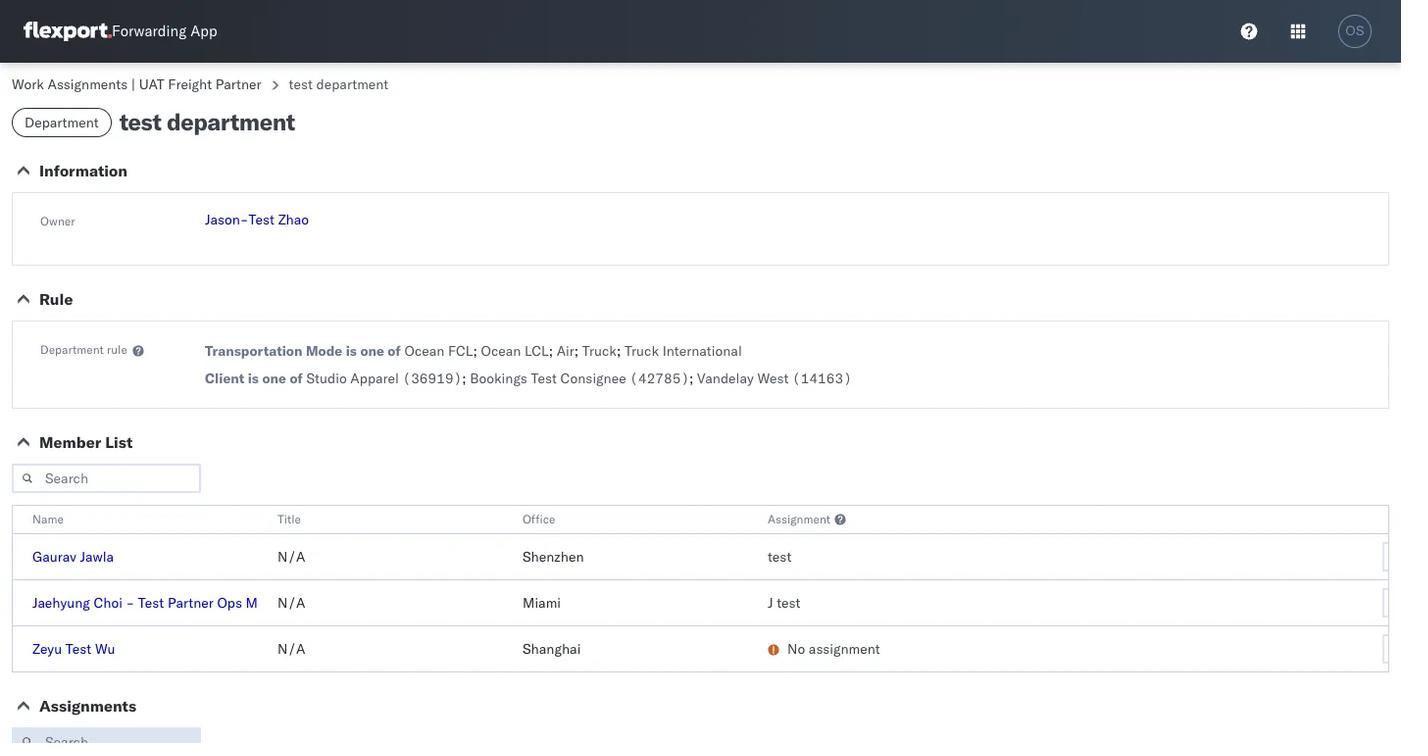 Task type: vqa. For each thing, say whether or not it's contained in the screenshot.
Clearance related to Import Customs Clearance
no



Task type: locate. For each thing, give the bounding box(es) containing it.
ocean up the bookings
[[481, 342, 521, 360]]

n/a down title
[[278, 548, 306, 566]]

department left rule at the top of page
[[40, 342, 104, 357]]

jaehyung
[[32, 594, 90, 612]]

consignee
[[561, 370, 626, 387]]

assignment
[[768, 512, 831, 527]]

j test
[[768, 594, 801, 612]]

0 horizontal spatial truck
[[582, 342, 617, 360]]

1 horizontal spatial ocean
[[481, 342, 521, 360]]

test
[[249, 211, 275, 229], [531, 370, 557, 387], [138, 594, 164, 612], [65, 641, 91, 658]]

1 horizontal spatial department
[[316, 76, 389, 93]]

0 horizontal spatial department
[[167, 107, 295, 136]]

1 vertical spatial of
[[290, 370, 303, 387]]

owner
[[40, 214, 75, 229]]

gaurav
[[32, 548, 76, 566]]

apparel
[[351, 370, 399, 387]]

partner right freight
[[216, 76, 261, 93]]

jason-
[[205, 211, 249, 229]]

0 vertical spatial assignments
[[48, 76, 128, 93]]

1 horizontal spatial partner
[[216, 76, 261, 93]]

test department
[[289, 76, 389, 93], [119, 107, 295, 136]]

0 horizontal spatial ocean
[[405, 342, 445, 360]]

one up apparel
[[360, 342, 384, 360]]

1 vertical spatial department
[[167, 107, 295, 136]]

air
[[557, 342, 575, 360]]

international
[[663, 342, 742, 360]]

; down fcl
[[462, 370, 467, 387]]

test right -
[[138, 594, 164, 612]]

1 truck from the left
[[582, 342, 617, 360]]

wu
[[95, 641, 115, 658]]

gaurav jawla link
[[32, 548, 114, 566]]

0 vertical spatial of
[[388, 342, 401, 360]]

rule
[[107, 342, 127, 357]]

1 vertical spatial department
[[40, 342, 104, 357]]

0 vertical spatial one
[[360, 342, 384, 360]]

n/a down 'manager'
[[278, 641, 306, 658]]

department for department rule
[[40, 342, 104, 357]]

one down transportation
[[262, 370, 286, 387]]

1 horizontal spatial of
[[388, 342, 401, 360]]

department down work
[[25, 114, 99, 131]]

forwarding app link
[[24, 22, 217, 41]]

-
[[126, 594, 135, 612]]

1 vertical spatial assignments
[[39, 696, 136, 716]]

no
[[788, 641, 806, 658]]

department rule
[[40, 342, 127, 357]]

of down transportation mode is one of
[[290, 370, 303, 387]]

0 vertical spatial department
[[25, 114, 99, 131]]

assignments left |
[[48, 76, 128, 93]]

jason-test zhao link
[[205, 211, 309, 229]]

Search text field
[[12, 464, 201, 493]]

Search text field
[[12, 728, 201, 744]]

transportation mode is one of
[[205, 342, 401, 360]]

is down transportation
[[248, 370, 259, 387]]

0 vertical spatial partner
[[216, 76, 261, 93]]

2 ocean from the left
[[481, 342, 521, 360]]

1 horizontal spatial one
[[360, 342, 384, 360]]

n/a for -
[[278, 594, 306, 612]]

0 horizontal spatial one
[[262, 370, 286, 387]]

of
[[388, 342, 401, 360], [290, 370, 303, 387]]

; up the bookings
[[473, 342, 478, 360]]

test left wu
[[65, 641, 91, 658]]

office
[[523, 512, 556, 527]]

ocean up (36919)
[[405, 342, 445, 360]]

forwarding
[[112, 22, 187, 41]]

client
[[205, 370, 245, 387]]

assignments up search text box
[[39, 696, 136, 716]]

truck up consignee
[[582, 342, 617, 360]]

client is one of
[[205, 370, 303, 387]]

0 vertical spatial n/a
[[278, 548, 306, 566]]

zeyu test wu link
[[32, 641, 115, 658]]

manager
[[246, 594, 300, 612]]

zeyu test wu
[[32, 641, 115, 658]]

is right mode
[[346, 342, 357, 360]]

member list
[[39, 433, 133, 452]]

0 horizontal spatial is
[[248, 370, 259, 387]]

work
[[12, 76, 44, 93]]

; left air
[[549, 342, 553, 360]]

1 horizontal spatial truck
[[625, 342, 659, 360]]

n/a for wu
[[278, 641, 306, 658]]

0 vertical spatial is
[[346, 342, 357, 360]]

n/a
[[278, 548, 306, 566], [278, 594, 306, 612], [278, 641, 306, 658]]

3 n/a from the top
[[278, 641, 306, 658]]

;
[[473, 342, 478, 360], [549, 342, 553, 360], [575, 342, 579, 360], [617, 342, 621, 360], [462, 370, 467, 387], [690, 370, 694, 387]]

assignments
[[48, 76, 128, 93], [39, 696, 136, 716]]

test
[[289, 76, 313, 93], [119, 107, 161, 136], [768, 548, 792, 566], [777, 594, 801, 612]]

0 horizontal spatial partner
[[168, 594, 214, 612]]

one
[[360, 342, 384, 360], [262, 370, 286, 387]]

partner
[[216, 76, 261, 93], [168, 594, 214, 612]]

ocean fcl ; ocean lcl ; air ; truck ; truck international
[[405, 342, 742, 360]]

truck
[[582, 342, 617, 360], [625, 342, 659, 360]]

1 vertical spatial one
[[262, 370, 286, 387]]

title
[[278, 512, 301, 527]]

j
[[768, 594, 773, 612]]

(42785)
[[630, 370, 690, 387]]

(14163)
[[793, 370, 852, 387]]

department
[[25, 114, 99, 131], [40, 342, 104, 357]]

of up apparel
[[388, 342, 401, 360]]

truck up (42785)
[[625, 342, 659, 360]]

is
[[346, 342, 357, 360], [248, 370, 259, 387]]

n/a right ops
[[278, 594, 306, 612]]

partner left ops
[[168, 594, 214, 612]]

2 vertical spatial n/a
[[278, 641, 306, 658]]

|
[[131, 76, 136, 93]]

1 vertical spatial n/a
[[278, 594, 306, 612]]

vandelay
[[697, 370, 754, 387]]

information
[[39, 161, 128, 180]]

miami
[[523, 594, 561, 612]]

2 n/a from the top
[[278, 594, 306, 612]]

shanghai
[[523, 641, 581, 658]]

department
[[316, 76, 389, 93], [167, 107, 295, 136]]

transportation
[[205, 342, 303, 360]]

ocean
[[405, 342, 445, 360], [481, 342, 521, 360]]



Task type: describe. For each thing, give the bounding box(es) containing it.
department for department
[[25, 114, 99, 131]]

work assignments | uat freight partner link
[[12, 76, 261, 93]]

test down lcl
[[531, 370, 557, 387]]

jawla
[[80, 548, 114, 566]]

flexport. image
[[24, 22, 112, 41]]

bookings
[[470, 370, 528, 387]]

west
[[758, 370, 789, 387]]

1 horizontal spatial is
[[346, 342, 357, 360]]

fcl
[[448, 342, 473, 360]]

os
[[1346, 24, 1365, 38]]

app
[[190, 22, 217, 41]]

assignment
[[809, 641, 881, 658]]

rule
[[39, 289, 73, 309]]

zhao
[[278, 211, 309, 229]]

; up consignee
[[617, 342, 621, 360]]

0 vertical spatial test department
[[289, 76, 389, 93]]

studio apparel (36919) ; bookings test consignee (42785) ; vandelay west (14163)
[[307, 370, 852, 387]]

mode
[[306, 342, 343, 360]]

name
[[32, 512, 64, 527]]

1 vertical spatial test department
[[119, 107, 295, 136]]

list
[[105, 433, 133, 452]]

jaehyung choi - test partner ops manager
[[32, 594, 300, 612]]

freight
[[168, 76, 212, 93]]

studio
[[307, 370, 347, 387]]

uat
[[139, 76, 164, 93]]

work assignments | uat freight partner
[[12, 76, 261, 93]]

0 vertical spatial department
[[316, 76, 389, 93]]

1 vertical spatial is
[[248, 370, 259, 387]]

; up studio apparel (36919) ; bookings test consignee (42785) ; vandelay west (14163)
[[575, 342, 579, 360]]

1 vertical spatial partner
[[168, 594, 214, 612]]

ops
[[217, 594, 242, 612]]

zeyu
[[32, 641, 62, 658]]

gaurav jawla
[[32, 548, 114, 566]]

shenzhen
[[523, 548, 584, 566]]

choi
[[94, 594, 123, 612]]

os button
[[1333, 9, 1378, 54]]

1 n/a from the top
[[278, 548, 306, 566]]

member
[[39, 433, 101, 452]]

2 truck from the left
[[625, 342, 659, 360]]

; down international at the top of page
[[690, 370, 694, 387]]

jason-test zhao
[[205, 211, 309, 229]]

lcl
[[525, 342, 549, 360]]

1 ocean from the left
[[405, 342, 445, 360]]

forwarding app
[[112, 22, 217, 41]]

jaehyung choi - test partner ops manager link
[[32, 594, 300, 612]]

0 horizontal spatial of
[[290, 370, 303, 387]]

test left zhao on the top
[[249, 211, 275, 229]]

(36919)
[[403, 370, 462, 387]]

no assignment
[[788, 641, 881, 658]]



